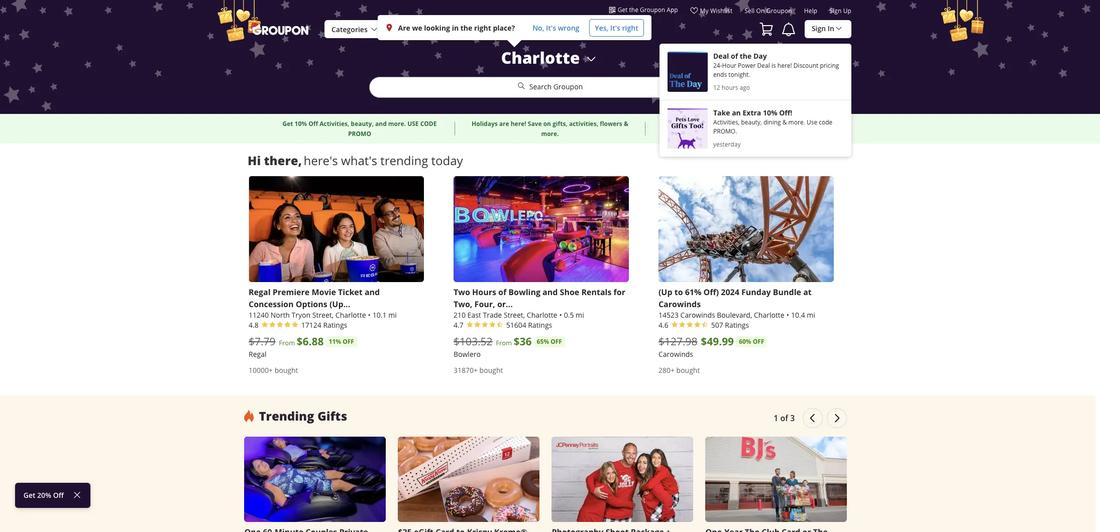 Task type: locate. For each thing, give the bounding box(es) containing it.
for right prep
[[677, 119, 686, 128]]

get inside "get 10% off activities, beauty, and more. use code promo"
[[283, 119, 293, 128]]

street,
[[313, 311, 334, 320], [504, 311, 525, 320]]

it's for yes,
[[611, 23, 621, 32]]

2 horizontal spatial groupon
[[767, 7, 793, 15]]

1 vertical spatial sign
[[812, 24, 827, 33]]

0 horizontal spatial beauty,
[[351, 119, 374, 128]]

2 street, from the left
[[504, 311, 525, 320]]

prep
[[662, 119, 676, 128]]

it's for no,
[[546, 23, 557, 32]]

four,
[[475, 299, 496, 310]]

1 • from the left
[[368, 311, 371, 320]]

0 vertical spatial get
[[618, 6, 628, 14]]

10% up dining
[[764, 108, 778, 118]]

cleaning
[[795, 119, 820, 128]]

0 horizontal spatial off
[[53, 491, 64, 501]]

groupon inside button
[[640, 6, 666, 14]]

here! right are
[[511, 119, 527, 128]]

& for off!
[[783, 118, 788, 126]]

(up to 61% off) 2024 funday bundle at carowinds 14523 carowinds boulevard, charlotte • 10.4 mi
[[659, 287, 816, 320]]

of inside two hours of bowling and shoe rentals for two, four, or... 210 east trade street, charlotte • 0.5 mi
[[499, 287, 507, 298]]

0 horizontal spatial it's
[[546, 23, 557, 32]]

Search Groupon search field
[[370, 47, 731, 114]]

here! right is
[[778, 61, 793, 69]]

0 vertical spatial of
[[731, 51, 739, 61]]

2 vertical spatial get
[[23, 491, 35, 501]]

save left gifts,
[[528, 119, 542, 128]]

1 horizontal spatial sign
[[830, 7, 842, 15]]

charlotte inside two hours of bowling and shoe rentals for two, four, or... 210 east trade street, charlotte • 0.5 mi
[[527, 311, 558, 320]]

on inside holidays are here! save on gifts, activities, flowers & more.
[[544, 119, 551, 128]]

sign left in
[[812, 24, 827, 33]]

31870+ bought
[[454, 366, 503, 375]]

activities, up promo.
[[714, 118, 740, 126]]

deal of the day 24-hour power deal is here! discount pricing ends tonight. 12 hours ago
[[714, 51, 840, 91]]

more. inside take an extra 10% off! activities, beauty, dining & more. use code promo. yesterday
[[789, 118, 806, 126]]

on for prep for thanksgiving! save on home decor, cleaning products, travel, florals & more.
[[746, 119, 754, 128]]

1 horizontal spatial 10%
[[764, 108, 778, 118]]

deal
[[714, 51, 730, 61], [758, 61, 771, 69]]

4.6
[[659, 321, 669, 330]]

groupon left app at the top right
[[640, 6, 666, 14]]

60% off
[[740, 338, 765, 346]]

0 horizontal spatial from
[[279, 339, 295, 348]]

and inside "get 10% off activities, beauty, and more. use code promo"
[[376, 119, 387, 128]]

1 horizontal spatial it's
[[611, 23, 621, 32]]

off for 10%
[[309, 119, 318, 128]]

activities, up the promo
[[320, 119, 350, 128]]

2 horizontal spatial on
[[757, 7, 765, 15]]

60%
[[740, 338, 752, 346]]

0 vertical spatial deal
[[714, 51, 730, 61]]

$6.88
[[297, 335, 324, 349]]

2 horizontal spatial &
[[783, 118, 788, 126]]

2 vertical spatial carowinds
[[659, 350, 694, 359]]

on up florals
[[746, 119, 754, 128]]

1 horizontal spatial off
[[309, 119, 318, 128]]

1 it's from the left
[[546, 23, 557, 32]]

charlotte button
[[501, 47, 600, 69]]

1 vertical spatial 10%
[[295, 119, 307, 128]]

1 horizontal spatial ratings
[[529, 321, 553, 330]]

1 vertical spatial deal
[[758, 61, 771, 69]]

2 ratings from the left
[[529, 321, 553, 330]]

yes, it's right button
[[590, 19, 644, 36]]

in
[[828, 24, 835, 33]]

charlotte down '(up...'
[[336, 311, 366, 320]]

0 horizontal spatial &
[[624, 119, 629, 128]]

it's right 'yes,'
[[611, 23, 621, 32]]

mi right '0.5'
[[576, 311, 585, 320]]

the up yes, it's right button on the top right of the page
[[630, 6, 639, 14]]

ratings for $6.88
[[323, 321, 348, 330]]

ends
[[714, 70, 728, 78]]

right left place? in the top of the page
[[475, 23, 492, 32]]

1 horizontal spatial •
[[560, 311, 562, 320]]

funday
[[742, 287, 771, 298]]

of for 1
[[781, 413, 789, 424]]

mi inside the (up to 61% off) 2024 funday bundle at carowinds 14523 carowinds boulevard, charlotte • 10.4 mi
[[808, 311, 816, 320]]

2 horizontal spatial ratings
[[726, 321, 750, 330]]

mi inside the regal premiere movie ticket and concession options (up... 11240 north tryon street, charlotte • 10.1 mi
[[389, 311, 397, 320]]

get left '20%'
[[23, 491, 35, 501]]

prep for thanksgiving! save on home decor, cleaning products, travel, florals & more.
[[662, 119, 820, 138]]

1 mi from the left
[[389, 311, 397, 320]]

of left 3
[[781, 413, 789, 424]]

1 off from the left
[[343, 338, 354, 346]]

off right 65%
[[551, 338, 562, 346]]

regal for regal
[[249, 350, 267, 359]]

1 save from the left
[[528, 119, 542, 128]]

4.7
[[454, 321, 464, 330]]

1
[[774, 413, 779, 424]]

off up here's
[[309, 119, 318, 128]]

use
[[408, 119, 419, 128]]

flowers
[[600, 119, 623, 128]]

2 right from the left
[[623, 23, 639, 32]]

0 horizontal spatial ratings
[[323, 321, 348, 330]]

2 bought from the left
[[480, 366, 503, 375]]

1 horizontal spatial deal
[[758, 61, 771, 69]]

regal up the concession
[[249, 287, 271, 298]]

from left $6.88
[[279, 339, 295, 348]]

on for holidays are here! save on gifts, activities, flowers & more.
[[544, 119, 551, 128]]

0 vertical spatial the
[[630, 6, 639, 14]]

promo.
[[714, 127, 738, 135]]

1 horizontal spatial the
[[630, 6, 639, 14]]

mi right the 10.4
[[808, 311, 816, 320]]

2 horizontal spatial bought
[[677, 366, 700, 375]]

2 • from the left
[[560, 311, 562, 320]]

more. left use
[[389, 119, 406, 128]]

wrong
[[558, 23, 580, 32]]

0 horizontal spatial •
[[368, 311, 371, 320]]

the up 'power'
[[740, 51, 752, 61]]

1 horizontal spatial bought
[[480, 366, 503, 375]]

2 vertical spatial the
[[740, 51, 752, 61]]

ratings up 11%
[[323, 321, 348, 330]]

more. inside holidays are here! save on gifts, activities, flowers & more.
[[542, 129, 559, 138]]

holidays
[[472, 119, 498, 128]]

ratings up 65%
[[529, 321, 553, 330]]

it's right the no,
[[546, 23, 557, 32]]

get the groupon app
[[618, 6, 678, 14]]

sell on groupon
[[745, 7, 793, 15]]

more. down gifts,
[[542, 129, 559, 138]]

and left use
[[376, 119, 387, 128]]

it's inside yes, it's right button
[[611, 23, 621, 32]]

4.8
[[249, 321, 259, 330]]

1 horizontal spatial of
[[731, 51, 739, 61]]

1 horizontal spatial on
[[746, 119, 754, 128]]

0 horizontal spatial street,
[[313, 311, 334, 320]]

1 horizontal spatial right
[[623, 23, 639, 32]]

2 mi from the left
[[576, 311, 585, 320]]

11% off
[[329, 338, 354, 346]]

for
[[677, 119, 686, 128], [614, 287, 626, 298]]

for inside two hours of bowling and shoe rentals for two, four, or... 210 east trade street, charlotte • 0.5 mi
[[614, 287, 626, 298]]

of up or...
[[499, 287, 507, 298]]

bought right '280+'
[[677, 366, 700, 375]]

more. down off! at the top
[[789, 118, 806, 126]]

• inside two hours of bowling and shoe rentals for two, four, or... 210 east trade street, charlotte • 0.5 mi
[[560, 311, 562, 320]]

ratings for $36
[[529, 321, 553, 330]]

the inside the deal of the day 24-hour power deal is here! discount pricing ends tonight. 12 hours ago
[[740, 51, 752, 61]]

save inside holidays are here! save on gifts, activities, flowers & more.
[[528, 119, 542, 128]]

14523
[[659, 311, 679, 320]]

off
[[309, 119, 318, 128], [53, 491, 64, 501]]

0 horizontal spatial activities,
[[320, 119, 350, 128]]

beauty, up the promo
[[351, 119, 374, 128]]

10% inside take an extra 10% off! activities, beauty, dining & more. use code promo. yesterday
[[764, 108, 778, 118]]

& down home
[[765, 129, 770, 138]]

from $6.88
[[279, 335, 324, 349]]

street, inside two hours of bowling and shoe rentals for two, four, or... 210 east trade street, charlotte • 0.5 mi
[[504, 311, 525, 320]]

off inside "get 10% off activities, beauty, and more. use code promo"
[[309, 119, 318, 128]]

bought right 31870+
[[480, 366, 503, 375]]

beauty,
[[742, 118, 763, 126], [351, 119, 374, 128]]

• for $7.79
[[368, 311, 371, 320]]

and inside two hours of bowling and shoe rentals for two, four, or... 210 east trade street, charlotte • 0.5 mi
[[543, 287, 558, 298]]

0 horizontal spatial right
[[475, 23, 492, 32]]

1 vertical spatial regal
[[249, 350, 267, 359]]

tryon
[[292, 311, 311, 320]]

1 horizontal spatial beauty,
[[742, 118, 763, 126]]

2 vertical spatial of
[[781, 413, 789, 424]]

1 from from the left
[[279, 339, 295, 348]]

• left the 10.4
[[787, 311, 790, 320]]

place?
[[493, 23, 515, 32]]

regal down $7.79
[[249, 350, 267, 359]]

regal inside the regal premiere movie ticket and concession options (up... 11240 north tryon street, charlotte • 10.1 mi
[[249, 287, 271, 298]]

51604 ratings
[[507, 321, 553, 330]]

10% up there,
[[295, 119, 307, 128]]

& inside holidays are here! save on gifts, activities, flowers & more.
[[624, 119, 629, 128]]

get up yes, it's right
[[618, 6, 628, 14]]

groupon for the
[[640, 6, 666, 14]]

here!
[[778, 61, 793, 69], [511, 119, 527, 128]]

shoe
[[560, 287, 580, 298]]

1 vertical spatial carowinds
[[681, 311, 716, 320]]

off right '20%'
[[53, 491, 64, 501]]

of inside the deal of the day 24-hour power deal is here! discount pricing ends tonight. 12 hours ago
[[731, 51, 739, 61]]

2 regal from the top
[[249, 350, 267, 359]]

products,
[[693, 129, 722, 138]]

0 horizontal spatial mi
[[389, 311, 397, 320]]

2 from from the left
[[496, 339, 512, 348]]

2 horizontal spatial •
[[787, 311, 790, 320]]

an
[[733, 108, 741, 118]]

what's
[[341, 153, 378, 169]]

right inside button
[[623, 23, 639, 32]]

get for get 10% off activities, beauty, and more. use code promo
[[283, 119, 293, 128]]

1 horizontal spatial off
[[551, 338, 562, 346]]

charlotte up 51604 ratings
[[527, 311, 558, 320]]

more. down decor,
[[771, 129, 789, 138]]

street, inside the regal premiere movie ticket and concession options (up... 11240 north tryon street, charlotte • 10.1 mi
[[313, 311, 334, 320]]

activities,
[[714, 118, 740, 126], [320, 119, 350, 128]]

1 horizontal spatial get
[[283, 119, 293, 128]]

street, up 51604 on the left of the page
[[504, 311, 525, 320]]

1 horizontal spatial activities,
[[714, 118, 740, 126]]

0 horizontal spatial for
[[614, 287, 626, 298]]

2 off from the left
[[551, 338, 562, 346]]

10%
[[764, 108, 778, 118], [295, 119, 307, 128]]

2 horizontal spatial off
[[753, 338, 765, 346]]

mi
[[389, 311, 397, 320], [576, 311, 585, 320], [808, 311, 816, 320]]

get inside button
[[618, 6, 628, 14]]

1 ratings from the left
[[323, 321, 348, 330]]

0 horizontal spatial bought
[[275, 366, 298, 375]]

& right flowers
[[624, 119, 629, 128]]

(up...
[[330, 299, 351, 310]]

10.1
[[373, 311, 387, 320]]

it's inside no, it's wrong button
[[546, 23, 557, 32]]

0 horizontal spatial on
[[544, 119, 551, 128]]

507
[[712, 321, 724, 330]]

1 regal from the top
[[249, 287, 271, 298]]

rentals
[[582, 287, 612, 298]]

0 horizontal spatial 10%
[[295, 119, 307, 128]]

and right ticket
[[365, 287, 380, 298]]

0 horizontal spatial sign
[[812, 24, 827, 33]]

0 horizontal spatial get
[[23, 491, 35, 501]]

right down get the groupon app button
[[623, 23, 639, 32]]

search groupon
[[530, 82, 583, 91]]

0 vertical spatial here!
[[778, 61, 793, 69]]

groupon
[[640, 6, 666, 14], [767, 7, 793, 15], [554, 82, 583, 91]]

• inside the (up to 61% off) 2024 funday bundle at carowinds 14523 carowinds boulevard, charlotte • 10.4 mi
[[787, 311, 790, 320]]

carowinds up 507 at the right bottom of page
[[681, 311, 716, 320]]

2 horizontal spatial get
[[618, 6, 628, 14]]

0 horizontal spatial the
[[461, 23, 473, 32]]

and left shoe
[[543, 287, 558, 298]]

on inside prep for thanksgiving! save on home decor, cleaning products, travel, florals & more.
[[746, 119, 754, 128]]

12
[[714, 83, 721, 91]]

0.5
[[564, 311, 574, 320]]

0 vertical spatial sign
[[830, 7, 842, 15]]

0 vertical spatial off
[[309, 119, 318, 128]]

save inside prep for thanksgiving! save on home decor, cleaning products, travel, florals & more.
[[731, 119, 745, 128]]

2 save from the left
[[731, 119, 745, 128]]

trade
[[483, 311, 502, 320]]

3 mi from the left
[[808, 311, 816, 320]]

charlotte down funday
[[755, 311, 785, 320]]

1 horizontal spatial from
[[496, 339, 512, 348]]

0 vertical spatial regal
[[249, 287, 271, 298]]

save down an
[[731, 119, 745, 128]]

0 horizontal spatial of
[[499, 287, 507, 298]]

charlotte up search
[[501, 47, 580, 68]]

3 • from the left
[[787, 311, 790, 320]]

ratings down boulevard,
[[726, 321, 750, 330]]

0 vertical spatial carowinds
[[659, 299, 701, 310]]

from inside the from $36
[[496, 339, 512, 348]]

1 horizontal spatial groupon
[[640, 6, 666, 14]]

and inside the regal premiere movie ticket and concession options (up... 11240 north tryon street, charlotte • 10.1 mi
[[365, 287, 380, 298]]

0 horizontal spatial groupon
[[554, 82, 583, 91]]

1 horizontal spatial save
[[731, 119, 745, 128]]

on right sell
[[757, 7, 765, 15]]

the
[[630, 6, 639, 14], [461, 23, 473, 32], [740, 51, 752, 61]]

0 horizontal spatial deal
[[714, 51, 730, 61]]

0 vertical spatial for
[[677, 119, 686, 128]]

• left '0.5'
[[560, 311, 562, 320]]

bought
[[275, 366, 298, 375], [480, 366, 503, 375], [677, 366, 700, 375]]

here! inside holidays are here! save on gifts, activities, flowers & more.
[[511, 119, 527, 128]]

more. inside prep for thanksgiving! save on home decor, cleaning products, travel, florals & more.
[[771, 129, 789, 138]]

1 of 3
[[774, 413, 796, 424]]

mi for $7.79
[[389, 311, 397, 320]]

off for $6.88
[[343, 338, 354, 346]]

get
[[618, 6, 628, 14], [283, 119, 293, 128], [23, 491, 35, 501]]

we
[[412, 23, 423, 32]]

1 vertical spatial get
[[283, 119, 293, 128]]

groupon up notifications inbox image
[[767, 7, 793, 15]]

on
[[757, 7, 765, 15], [544, 119, 551, 128], [746, 119, 754, 128]]

off)
[[704, 287, 719, 298]]

off right 60%
[[753, 338, 765, 346]]

regal for regal premiere movie ticket and concession options (up... 11240 north tryon street, charlotte • 10.1 mi
[[249, 287, 271, 298]]

1 street, from the left
[[313, 311, 334, 320]]

10000+
[[249, 366, 273, 375]]

the inside button
[[630, 6, 639, 14]]

more. inside "get 10% off activities, beauty, and more. use code promo"
[[389, 119, 406, 128]]

0 horizontal spatial save
[[528, 119, 542, 128]]

off right 11%
[[343, 338, 354, 346]]

from inside "from $6.88"
[[279, 339, 295, 348]]

bought right 10000+
[[275, 366, 298, 375]]

& down off! at the top
[[783, 118, 788, 126]]

wishlist
[[711, 7, 733, 15]]

help link
[[805, 7, 818, 19]]

1 bought from the left
[[275, 366, 298, 375]]

get up there,
[[283, 119, 293, 128]]

carowinds down $127.98 on the bottom
[[659, 350, 694, 359]]

deal up the 24-
[[714, 51, 730, 61]]

2 horizontal spatial mi
[[808, 311, 816, 320]]

groupon right search
[[554, 82, 583, 91]]

$49.99
[[701, 335, 735, 349]]

deal down day
[[758, 61, 771, 69]]

beauty, inside "get 10% off activities, beauty, and more. use code promo"
[[351, 119, 374, 128]]

& inside take an extra 10% off! activities, beauty, dining & more. use code promo. yesterday
[[783, 118, 788, 126]]

2 horizontal spatial the
[[740, 51, 752, 61]]

1 horizontal spatial street,
[[504, 311, 525, 320]]

power
[[739, 61, 756, 69]]

my wishlist link
[[691, 7, 733, 19]]

2 horizontal spatial of
[[781, 413, 789, 424]]

0 horizontal spatial here!
[[511, 119, 527, 128]]

0 horizontal spatial off
[[343, 338, 354, 346]]

1 horizontal spatial for
[[677, 119, 686, 128]]

no,
[[533, 23, 545, 32]]

1 horizontal spatial mi
[[576, 311, 585, 320]]

1 horizontal spatial &
[[765, 129, 770, 138]]

yes,
[[595, 23, 609, 32]]

sign inside button
[[812, 24, 827, 33]]

get 20% off
[[23, 491, 64, 501]]

are we looking in the right place?
[[398, 23, 515, 32]]

• left 10.1
[[368, 311, 371, 320]]

for right rentals
[[614, 287, 626, 298]]

• inside the regal premiere movie ticket and concession options (up... 11240 north tryon street, charlotte • 10.1 mi
[[368, 311, 371, 320]]

the right in
[[461, 23, 473, 32]]

1 vertical spatial of
[[499, 287, 507, 298]]

1 vertical spatial for
[[614, 287, 626, 298]]

2 it's from the left
[[611, 23, 621, 32]]

0 vertical spatial 10%
[[764, 108, 778, 118]]

street, up 17124 ratings
[[313, 311, 334, 320]]

save
[[528, 119, 542, 128], [731, 119, 745, 128]]

decor,
[[774, 119, 793, 128]]

mi right 10.1
[[389, 311, 397, 320]]

1 horizontal spatial here!
[[778, 61, 793, 69]]

of up "hour"
[[731, 51, 739, 61]]

notifications inbox image
[[781, 21, 797, 37]]

1 vertical spatial here!
[[511, 119, 527, 128]]

sign left up
[[830, 7, 842, 15]]

• for $127.98
[[787, 311, 790, 320]]

1 vertical spatial the
[[461, 23, 473, 32]]

code
[[820, 118, 833, 126]]

and for $6.88
[[365, 287, 380, 298]]

beauty, down extra
[[742, 118, 763, 126]]

carowinds down "to" at the bottom of page
[[659, 299, 701, 310]]

from $36
[[496, 335, 532, 349]]

1 vertical spatial off
[[53, 491, 64, 501]]

from left $36
[[496, 339, 512, 348]]

save for more.
[[528, 119, 542, 128]]

from for $36
[[496, 339, 512, 348]]

on left gifts,
[[544, 119, 551, 128]]



Task type: describe. For each thing, give the bounding box(es) containing it.
bought for $6.88
[[275, 366, 298, 375]]

up
[[844, 7, 852, 15]]

280+
[[659, 366, 675, 375]]

$103.52
[[454, 335, 493, 349]]

trending gifts
[[259, 408, 347, 425]]

prep for thanksgiving! save on home decor, cleaning products, travel, florals & more. link
[[658, 119, 824, 139]]

gifts
[[318, 408, 347, 425]]

3
[[791, 413, 796, 424]]

two,
[[454, 299, 473, 310]]

off for 20%
[[53, 491, 64, 501]]

sign up
[[830, 7, 852, 15]]

210
[[454, 311, 466, 320]]

charlotte inside button
[[501, 47, 580, 68]]

are
[[500, 119, 510, 128]]

for inside prep for thanksgiving! save on home decor, cleaning products, travel, florals & more.
[[677, 119, 686, 128]]

mi for $127.98
[[808, 311, 816, 320]]

& for on
[[624, 119, 629, 128]]

search
[[530, 82, 552, 91]]

24-
[[714, 61, 723, 69]]

bought for $36
[[480, 366, 503, 375]]

concession
[[249, 299, 294, 310]]

home
[[756, 119, 773, 128]]

thanksgiving!
[[688, 119, 729, 128]]

app
[[667, 6, 678, 14]]

bowlero
[[454, 350, 481, 359]]

20%
[[37, 491, 51, 501]]

charlotte inside the regal premiere movie ticket and concession options (up... 11240 north tryon street, charlotte • 10.1 mi
[[336, 311, 366, 320]]

boulevard,
[[718, 311, 753, 320]]

groupon for on
[[767, 7, 793, 15]]

sign up link
[[830, 7, 852, 19]]

in
[[452, 23, 459, 32]]

travel,
[[723, 129, 743, 138]]

there,
[[264, 152, 302, 169]]

11%
[[329, 338, 341, 346]]

today
[[432, 153, 463, 169]]

trending
[[381, 153, 428, 169]]

off for $36
[[551, 338, 562, 346]]

take
[[714, 108, 731, 118]]

get for get 20% off
[[23, 491, 35, 501]]

here's
[[304, 153, 338, 169]]

hours
[[722, 83, 739, 91]]

two hours of bowling and shoe rentals for two, four, or... 210 east trade street, charlotte • 0.5 mi
[[454, 287, 626, 320]]

2024
[[722, 287, 740, 298]]

11240
[[249, 311, 269, 320]]

or...
[[498, 299, 513, 310]]

options
[[296, 299, 328, 310]]

17124 ratings
[[302, 321, 348, 330]]

movie
[[312, 287, 336, 298]]

507 ratings
[[712, 321, 750, 330]]

on inside sell on groupon link
[[757, 7, 765, 15]]

$36
[[514, 335, 532, 349]]

sell on groupon link
[[745, 7, 793, 19]]

hi
[[248, 152, 261, 169]]

1 right from the left
[[475, 23, 492, 32]]

65%
[[537, 338, 550, 346]]

yesterday
[[714, 140, 741, 148]]

take an extra 10% off! heading
[[714, 108, 844, 118]]

holidays are here! save on gifts, activities, flowers & more. link
[[468, 119, 633, 139]]

day
[[754, 51, 768, 61]]

my
[[701, 7, 709, 15]]

sign for sign up
[[830, 7, 842, 15]]

categories
[[332, 25, 368, 34]]

pricing
[[821, 61, 840, 69]]

hour
[[723, 61, 737, 69]]

$127.98
[[659, 335, 698, 349]]

Search Groupon search field
[[370, 77, 731, 98]]

charlotte inside the (up to 61% off) 2024 funday bundle at carowinds 14523 carowinds boulevard, charlotte • 10.4 mi
[[755, 311, 785, 320]]

save for travel,
[[731, 119, 745, 128]]

to
[[675, 287, 683, 298]]

51604
[[507, 321, 527, 330]]

categories button
[[325, 20, 387, 39]]

3 ratings from the left
[[726, 321, 750, 330]]

activities,
[[570, 119, 599, 128]]

here! inside the deal of the day 24-hour power deal is here! discount pricing ends tonight. 12 hours ago
[[778, 61, 793, 69]]

regal premiere movie ticket and concession options (up... 11240 north tryon street, charlotte • 10.1 mi
[[249, 287, 397, 320]]

trending
[[259, 408, 315, 425]]

groupon image
[[249, 21, 311, 35]]

two
[[454, 287, 470, 298]]

promo
[[348, 129, 371, 138]]

looking
[[424, 23, 450, 32]]

from for $6.88
[[279, 339, 295, 348]]

use
[[807, 118, 818, 126]]

groupon inside search field
[[554, 82, 583, 91]]

10% inside "get 10% off activities, beauty, and more. use code promo"
[[295, 119, 307, 128]]

ago
[[740, 83, 751, 91]]

& inside prep for thanksgiving! save on home decor, cleaning products, travel, florals & more.
[[765, 129, 770, 138]]

3 off from the left
[[753, 338, 765, 346]]

discount
[[794, 61, 819, 69]]

61%
[[686, 287, 702, 298]]

my wishlist
[[701, 7, 733, 15]]

florals
[[744, 129, 764, 138]]

tonight.
[[729, 70, 751, 78]]

bundle
[[774, 287, 802, 298]]

activities, inside "get 10% off activities, beauty, and more. use code promo"
[[320, 119, 350, 128]]

bowling
[[509, 287, 541, 298]]

10000+ bought
[[249, 366, 298, 375]]

east
[[468, 311, 482, 320]]

sign for sign in
[[812, 24, 827, 33]]

help
[[805, 7, 818, 15]]

and for $36
[[543, 287, 558, 298]]

280+ bought
[[659, 366, 700, 375]]

get for get the groupon app
[[618, 6, 628, 14]]

extra
[[743, 108, 762, 118]]

$7.79
[[249, 335, 276, 349]]

code
[[421, 119, 437, 128]]

3 bought from the left
[[677, 366, 700, 375]]

mi inside two hours of bowling and shoe rentals for two, four, or... 210 east trade street, charlotte • 0.5 mi
[[576, 311, 585, 320]]

beauty, inside take an extra 10% off! activities, beauty, dining & more. use code promo. yesterday
[[742, 118, 763, 126]]

activities, inside take an extra 10% off! activities, beauty, dining & more. use code promo. yesterday
[[714, 118, 740, 126]]

deal of the day heading
[[714, 51, 844, 61]]

of for deal
[[731, 51, 739, 61]]



Task type: vqa. For each thing, say whether or not it's contained in the screenshot.
first "tab"
no



